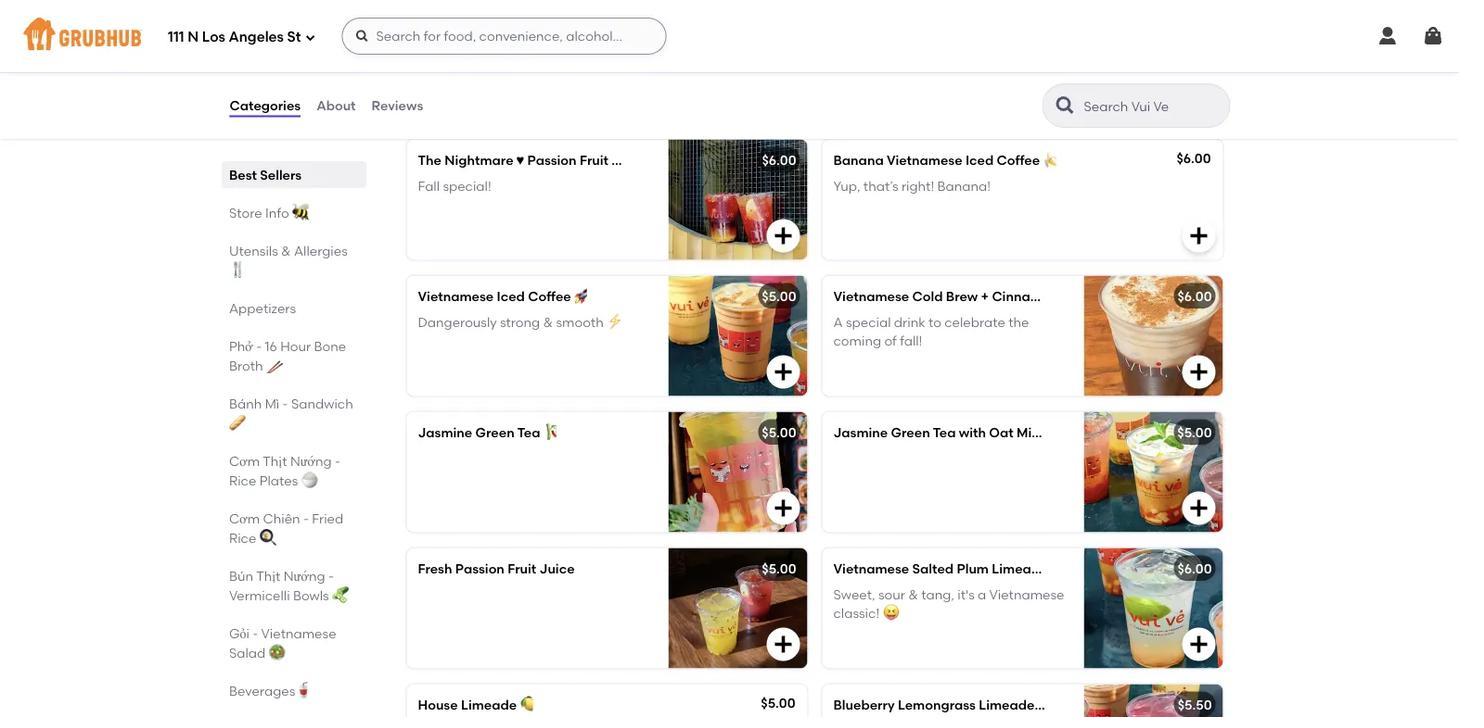 Task type: describe. For each thing, give the bounding box(es) containing it.
celebrate
[[944, 315, 1005, 330]]

jasmine green tea 🎋 image
[[668, 412, 807, 533]]

⚡️
[[607, 315, 620, 330]]

search icon image
[[1054, 95, 1076, 117]]

oat
[[989, 425, 1014, 441]]

classic!
[[833, 606, 879, 622]]

$5.00 for jasmine green tea 🎋
[[762, 425, 796, 441]]

smooth
[[556, 315, 604, 330]]

svg image inside main navigation navigation
[[1422, 25, 1444, 47]]

🍚
[[301, 473, 314, 489]]

vietnamese up right!
[[887, 152, 962, 168]]

bún thịt nướng - vermicelli bowls 🥒 tab
[[229, 567, 358, 606]]

🚀
[[574, 288, 587, 304]]

tea for 🎋
[[517, 425, 540, 441]]

n
[[188, 29, 199, 46]]

🍋
[[520, 698, 533, 713]]

chiên
[[263, 511, 300, 527]]

categories
[[230, 98, 301, 113]]

reviews button
[[371, 72, 424, 139]]

jasmine for jasmine green tea 🎋
[[418, 425, 472, 441]]

$6.00 for vietnamese cold brew + cinnamon salted cold foam 🍂˚ ༘ ೀ⋆｡˚☕️
[[1177, 288, 1212, 304]]

🍳
[[259, 531, 272, 546]]

1 horizontal spatial passion
[[527, 152, 577, 168]]

dangerously
[[418, 315, 497, 330]]

drink
[[894, 315, 925, 330]]

Search for food, convenience, alcohol... search field
[[342, 18, 666, 55]]

cơm thịt nướng - rice plates 🍚 tab
[[229, 452, 358, 491]]

bone
[[313, 339, 346, 354]]

special
[[846, 315, 891, 330]]

salad
[[229, 646, 265, 661]]

& inside shredded cabbage, lettuce, carrot, daikon, cucumber, cilantro, onions, peanuts & house dressing.
[[645, 5, 655, 21]]

vietnamese iced coffee 🚀 image
[[668, 276, 807, 397]]

cơm for cơm chiên - fried rice 🍳
[[229, 511, 259, 527]]

coming
[[833, 334, 881, 349]]

vietnamese up special at the right top of the page
[[833, 288, 909, 304]]

sandwich
[[291, 396, 353, 412]]

mì
[[264, 396, 279, 412]]

the
[[418, 152, 441, 168]]

shredded
[[418, 0, 479, 2]]

cinnamon
[[992, 288, 1058, 304]]

foam
[[1140, 288, 1176, 304]]

16
[[264, 339, 277, 354]]

🥒
[[332, 588, 345, 604]]

store info 🐝
[[229, 205, 305, 221]]

phở - 16 hour bone broth 🥢 tab
[[229, 337, 358, 376]]

🥢
[[266, 358, 279, 374]]

green for with
[[891, 425, 930, 441]]

1 vertical spatial fruit
[[508, 561, 536, 577]]

🏖
[[1051, 561, 1064, 577]]

bún
[[229, 569, 253, 584]]

svg image for jasmine green tea 🎋
[[772, 498, 794, 520]]

jasmine for jasmine green tea with oat milk 🎋✨
[[833, 425, 888, 441]]

tea for with
[[933, 425, 956, 441]]

svg image for jasmine green tea with oat milk 🎋✨
[[1188, 498, 1210, 520]]

the nightmare ♥ passion fruit hibiscus *:･ﾟ✧*
[[418, 152, 707, 168]]

Search Vui Ve search field
[[1082, 97, 1224, 115]]

- inside "bún thịt nướng - vermicelli bowls 🥒"
[[328, 569, 333, 584]]

bánh
[[229, 396, 261, 412]]

special!
[[443, 178, 491, 194]]

rice for cơm chiên - fried rice 🍳
[[229, 531, 256, 546]]

sour
[[878, 587, 905, 603]]

fresh
[[418, 561, 452, 577]]

vietnamese iced coffee 🚀
[[418, 288, 587, 304]]

vermicelli
[[229, 588, 289, 604]]

- inside bánh mì - sandwich 🥖
[[282, 396, 288, 412]]

limeade left 🍋
[[461, 698, 517, 713]]

phở
[[229, 339, 253, 354]]

fresh passion fruit juice image
[[668, 549, 807, 669]]

house
[[418, 698, 458, 713]]

sweet,
[[833, 587, 875, 603]]

a
[[833, 315, 843, 330]]

dangerously strong & smooth ⚡️
[[418, 315, 620, 330]]

peanuts
[[591, 5, 642, 21]]

*:･ﾟ✧*
[[669, 152, 707, 168]]

shredded cabbage, lettuce, carrot, daikon, cucumber, cilantro, onions, peanuts & house dressing.
[[418, 0, 696, 40]]

111
[[168, 29, 184, 46]]

juice
[[539, 561, 575, 577]]

🎋✨
[[1046, 425, 1072, 441]]

nightmare
[[445, 152, 513, 168]]

appetizers
[[229, 301, 295, 316]]

$6.00 for vietnamese salted plum limeade 🏖
[[1177, 561, 1212, 577]]

vietnamese inside sweet, sour & tang, it's a vietnamese classic! 😝
[[989, 587, 1064, 603]]

main navigation navigation
[[0, 0, 1459, 72]]

1 vertical spatial salted
[[912, 561, 954, 577]]

1 horizontal spatial iced
[[966, 152, 994, 168]]

lettuce,
[[547, 0, 595, 2]]

plum
[[957, 561, 989, 577]]

allergies
[[294, 243, 347, 259]]

🥖
[[229, 416, 242, 431]]

+
[[981, 288, 989, 304]]

111 n los angeles st
[[168, 29, 301, 46]]

fried
[[312, 511, 343, 527]]

with
[[959, 425, 986, 441]]

0 horizontal spatial iced
[[497, 288, 525, 304]]

phở - 16 hour bone broth 🥢
[[229, 339, 346, 374]]

thịt for cơm
[[262, 454, 287, 469]]

fall
[[418, 178, 440, 194]]

store
[[229, 205, 262, 221]]

thịt for bún
[[256, 569, 280, 584]]

bún thịt nướng - vermicelli bowls 🥒
[[229, 569, 345, 604]]



Task type: vqa. For each thing, say whether or not it's contained in the screenshot.
"$14.00"
no



Task type: locate. For each thing, give the bounding box(es) containing it.
1 jasmine from the left
[[418, 425, 472, 441]]

limeade left 💙
[[979, 698, 1035, 713]]

salted up tang,
[[912, 561, 954, 577]]

nướng inside "bún thịt nướng - vermicelli bowls 🥒"
[[283, 569, 325, 584]]

cơm thịt nướng - rice plates 🍚
[[229, 454, 340, 489]]

1 vertical spatial rice
[[229, 531, 256, 546]]

beverages🥤 inside tab
[[229, 684, 308, 699]]

banana!
[[937, 178, 991, 194]]

vietnamese up dangerously
[[418, 288, 494, 304]]

rice left 🍳
[[229, 531, 256, 546]]

- up fried
[[334, 454, 340, 469]]

shredded cabbage, lettuce, carrot, daikon, cucumber, cilantro, onions, peanuts & house dressing. button
[[407, 0, 807, 58]]

0 vertical spatial iced
[[966, 152, 994, 168]]

🍴
[[229, 262, 242, 278]]

house
[[658, 5, 696, 21]]

1 vertical spatial passion
[[455, 561, 504, 577]]

1 horizontal spatial jasmine
[[833, 425, 888, 441]]

best sellers
[[229, 167, 301, 183]]

iced up dangerously strong & smooth ⚡️
[[497, 288, 525, 304]]

jasmine
[[418, 425, 472, 441], [833, 425, 888, 441]]

rice
[[229, 473, 256, 489], [229, 531, 256, 546]]

angeles
[[229, 29, 284, 46]]

- inside cơm thịt nướng - rice plates 🍚
[[334, 454, 340, 469]]

- right the mì
[[282, 396, 288, 412]]

that's
[[863, 178, 898, 194]]

jasmine green tea with oat milk 🎋✨ image
[[1084, 412, 1223, 533]]

svg image for fresh passion fruit juice
[[772, 634, 794, 656]]

cơm down 🥖
[[229, 454, 259, 469]]

coffee left 🍌
[[997, 152, 1040, 168]]

- inside phở - 16 hour bone broth 🥢
[[256, 339, 261, 354]]

vietnamese
[[887, 152, 962, 168], [418, 288, 494, 304], [833, 288, 909, 304], [833, 561, 909, 577], [989, 587, 1064, 603], [261, 626, 336, 642]]

passion
[[527, 152, 577, 168], [455, 561, 504, 577]]

cucumber,
[[418, 5, 485, 21]]

💙
[[1038, 698, 1051, 713]]

vietnamese cold brew + cinnamon salted cold foam 🍂˚ ༘ ೀ⋆｡˚☕️ image
[[1084, 276, 1223, 397]]

vietnamese salted plum limeade 🏖 image
[[1084, 549, 1223, 669]]

yup, that's right! banana!
[[833, 178, 991, 194]]

passion right fresh
[[455, 561, 504, 577]]

vietnamese up 🥗
[[261, 626, 336, 642]]

1 horizontal spatial salted
[[1062, 288, 1103, 304]]

& inside utensils & allergies 🍴
[[281, 243, 290, 259]]

green left 🎋
[[475, 425, 514, 441]]

sellers
[[260, 167, 301, 183]]

milk
[[1017, 425, 1043, 441]]

0 horizontal spatial fruit
[[508, 561, 536, 577]]

0 horizontal spatial tea
[[517, 425, 540, 441]]

passion right ♥
[[527, 152, 577, 168]]

green left with
[[891, 425, 930, 441]]

beverages🥤 down 🥗
[[229, 684, 308, 699]]

1 cơm from the top
[[229, 454, 259, 469]]

nướng for bowls
[[283, 569, 325, 584]]

cabbage,
[[483, 0, 544, 2]]

fruit left the juice
[[508, 561, 536, 577]]

limeade left 🏖 at the right of page
[[992, 561, 1048, 577]]

1 horizontal spatial coffee
[[997, 152, 1040, 168]]

yup,
[[833, 178, 860, 194]]

tang,
[[921, 587, 954, 603]]

0 vertical spatial fruit
[[580, 152, 608, 168]]

1 horizontal spatial fruit
[[580, 152, 608, 168]]

& right strong
[[543, 315, 553, 330]]

rice left plates
[[229, 473, 256, 489]]

the nightmare ♥ passion fruit hibiscus *:･ﾟ✧* image
[[668, 140, 807, 260]]

onions,
[[543, 5, 587, 21]]

to
[[928, 315, 941, 330]]

0 vertical spatial nướng
[[290, 454, 331, 469]]

tea
[[517, 425, 540, 441], [933, 425, 956, 441]]

fruit left hibiscus
[[580, 152, 608, 168]]

fruit
[[580, 152, 608, 168], [508, 561, 536, 577]]

♥
[[517, 152, 524, 168]]

coffee left 🚀
[[528, 288, 571, 304]]

1 horizontal spatial tea
[[933, 425, 956, 441]]

dressing.
[[418, 24, 474, 40]]

1 horizontal spatial green
[[891, 425, 930, 441]]

it's
[[957, 587, 975, 603]]

tea left 🎋
[[517, 425, 540, 441]]

beverages🥤 up 'nightmare'
[[403, 96, 526, 120]]

🍌
[[1043, 152, 1056, 168]]

hour
[[280, 339, 310, 354]]

& right utensils
[[281, 243, 290, 259]]

cơm
[[229, 454, 259, 469], [229, 511, 259, 527]]

rice for cơm thịt nướng - rice plates 🍚
[[229, 473, 256, 489]]

tea left with
[[933, 425, 956, 441]]

thịt inside cơm thịt nướng - rice plates 🍚
[[262, 454, 287, 469]]

- left '16' on the left top
[[256, 339, 261, 354]]

green for 🎋
[[475, 425, 514, 441]]

2 cơm from the top
[[229, 511, 259, 527]]

$5.50
[[1178, 698, 1212, 713]]

$5.00 for fresh passion fruit juice
[[762, 561, 796, 577]]

2 jasmine from the left
[[833, 425, 888, 441]]

gỏi
[[229, 626, 249, 642]]

cilantro,
[[488, 5, 540, 21]]

fresh passion fruit juice
[[418, 561, 575, 577]]

0 horizontal spatial salted
[[912, 561, 954, 577]]

salted right cinnamon
[[1062, 288, 1103, 304]]

0 horizontal spatial coffee
[[528, 288, 571, 304]]

2 tea from the left
[[933, 425, 956, 441]]

😝
[[882, 606, 895, 622]]

0 vertical spatial coffee
[[997, 152, 1040, 168]]

2 rice from the top
[[229, 531, 256, 546]]

0 horizontal spatial jasmine
[[418, 425, 472, 441]]

vietnamese down 🏖 at the right of page
[[989, 587, 1064, 603]]

ೀ⋆｡˚☕️
[[1203, 288, 1250, 304]]

blueberry lemongrass limeade 💙 image
[[1084, 685, 1223, 718]]

cơm up 🍳
[[229, 511, 259, 527]]

2 cold from the left
[[1106, 288, 1137, 304]]

& down daikon,
[[645, 5, 655, 21]]

- left fried
[[303, 511, 308, 527]]

1 vertical spatial thịt
[[256, 569, 280, 584]]

bowls
[[293, 588, 329, 604]]

about button
[[316, 72, 357, 139]]

& right sour at the right bottom
[[908, 587, 918, 603]]

1 rice from the top
[[229, 473, 256, 489]]

cơm inside cơm thịt nướng - rice plates 🍚
[[229, 454, 259, 469]]

iced up banana!
[[966, 152, 994, 168]]

appetizers tab
[[229, 299, 358, 318]]

nướng for plates
[[290, 454, 331, 469]]

banana
[[833, 152, 884, 168]]

& inside sweet, sour & tang, it's a vietnamese classic! 😝
[[908, 587, 918, 603]]

jasmine green tea with oat milk 🎋✨
[[833, 425, 1072, 441]]

a special drink to celebrate the coming of fall!
[[833, 315, 1029, 349]]

🥗
[[268, 646, 281, 661]]

- inside the gỏi - vietnamese salad 🥗
[[252, 626, 258, 642]]

blueberry lemongrass limeade 💙
[[833, 698, 1051, 713]]

hibiscus
[[612, 152, 666, 168]]

$6.00 for the nightmare ♥ passion fruit hibiscus *:･ﾟ✧*
[[762, 152, 796, 168]]

🍂˚
[[1179, 288, 1196, 304]]

thịt
[[262, 454, 287, 469], [256, 569, 280, 584]]

nướng inside cơm thịt nướng - rice plates 🍚
[[290, 454, 331, 469]]

bánh mì - sandwich 🥖 tab
[[229, 394, 358, 433]]

2 green from the left
[[891, 425, 930, 441]]

nướng up "bowls"
[[283, 569, 325, 584]]

info
[[265, 205, 289, 221]]

1 vertical spatial iced
[[497, 288, 525, 304]]

fall!
[[900, 334, 922, 349]]

0 horizontal spatial beverages🥤
[[229, 684, 308, 699]]

1 horizontal spatial beverages🥤
[[403, 96, 526, 120]]

gỏi - vietnamese salad 🥗
[[229, 626, 336, 661]]

cold left foam
[[1106, 288, 1137, 304]]

sweet, sour & tang, it's a vietnamese classic! 😝
[[833, 587, 1064, 622]]

banana vietnamese iced coffee 🍌
[[833, 152, 1056, 168]]

coffee
[[997, 152, 1040, 168], [528, 288, 571, 304]]

st
[[287, 29, 301, 46]]

vietnamese salted plum limeade 🏖
[[833, 561, 1064, 577]]

jasmine green tea 🎋
[[418, 425, 556, 441]]

0 vertical spatial rice
[[229, 473, 256, 489]]

$5.00 for jasmine green tea with oat milk 🎋✨
[[1177, 425, 1212, 441]]

- up 🥒
[[328, 569, 333, 584]]

limeade
[[992, 561, 1048, 577], [461, 698, 517, 713], [979, 698, 1035, 713]]

1 vertical spatial coffee
[[528, 288, 571, 304]]

beverages🥤 tab
[[229, 682, 358, 701]]

0 vertical spatial cơm
[[229, 454, 259, 469]]

thịt up vermicelli
[[256, 569, 280, 584]]

store info 🐝 tab
[[229, 203, 358, 223]]

0 horizontal spatial passion
[[455, 561, 504, 577]]

༘
[[1200, 288, 1200, 304]]

brew
[[946, 288, 978, 304]]

0 vertical spatial thịt
[[262, 454, 287, 469]]

thịt inside "bún thịt nướng - vermicelli bowls 🥒"
[[256, 569, 280, 584]]

1 vertical spatial cơm
[[229, 511, 259, 527]]

rice inside cơm chiên - fried rice 🍳
[[229, 531, 256, 546]]

vietnamese up sweet,
[[833, 561, 909, 577]]

gỏi - vietnamese salad 🥗 tab
[[229, 624, 358, 663]]

utensils & allergies 🍴
[[229, 243, 347, 278]]

nướng up 🍚
[[290, 454, 331, 469]]

categories button
[[229, 72, 302, 139]]

thịt up plates
[[262, 454, 287, 469]]

daikon,
[[643, 0, 689, 2]]

0 vertical spatial salted
[[1062, 288, 1103, 304]]

house limeade 🍋
[[418, 698, 533, 713]]

- inside cơm chiên - fried rice 🍳
[[303, 511, 308, 527]]

0 horizontal spatial cold
[[912, 288, 943, 304]]

cơm for cơm thịt nướng - rice plates 🍚
[[229, 454, 259, 469]]

0 vertical spatial beverages🥤
[[403, 96, 526, 120]]

carrot,
[[598, 0, 640, 2]]

cơm chiên - fried rice 🍳 tab
[[229, 509, 358, 548]]

cold up to
[[912, 288, 943, 304]]

0 vertical spatial passion
[[527, 152, 577, 168]]

1 green from the left
[[475, 425, 514, 441]]

- right 'gỏi'
[[252, 626, 258, 642]]

-
[[256, 339, 261, 354], [282, 396, 288, 412], [334, 454, 340, 469], [303, 511, 308, 527], [328, 569, 333, 584], [252, 626, 258, 642]]

1 cold from the left
[[912, 288, 943, 304]]

strong
[[500, 315, 540, 330]]

lemongrass
[[898, 698, 976, 713]]

$6.00
[[1176, 150, 1211, 166], [762, 152, 796, 168], [1177, 288, 1212, 304], [1177, 561, 1212, 577]]

blueberry
[[833, 698, 895, 713]]

🐝
[[292, 205, 305, 221]]

cơm inside cơm chiên - fried rice 🍳
[[229, 511, 259, 527]]

1 tea from the left
[[517, 425, 540, 441]]

rice inside cơm thịt nướng - rice plates 🍚
[[229, 473, 256, 489]]

0 horizontal spatial green
[[475, 425, 514, 441]]

svg image
[[1376, 25, 1399, 47], [355, 29, 370, 44], [305, 32, 316, 43], [772, 225, 794, 247], [1188, 225, 1210, 247], [772, 361, 794, 384], [1188, 361, 1210, 384]]

best sellers tab
[[229, 165, 358, 185]]

vietnamese inside the gỏi - vietnamese salad 🥗
[[261, 626, 336, 642]]

1 horizontal spatial cold
[[1106, 288, 1137, 304]]

🎋
[[543, 425, 556, 441]]

utensils & allergies 🍴 tab
[[229, 241, 358, 280]]

1 vertical spatial nướng
[[283, 569, 325, 584]]

about
[[316, 98, 356, 113]]

1 vertical spatial beverages🥤
[[229, 684, 308, 699]]

svg image
[[1422, 25, 1444, 47], [772, 498, 794, 520], [1188, 498, 1210, 520], [772, 634, 794, 656], [1188, 634, 1210, 656]]



